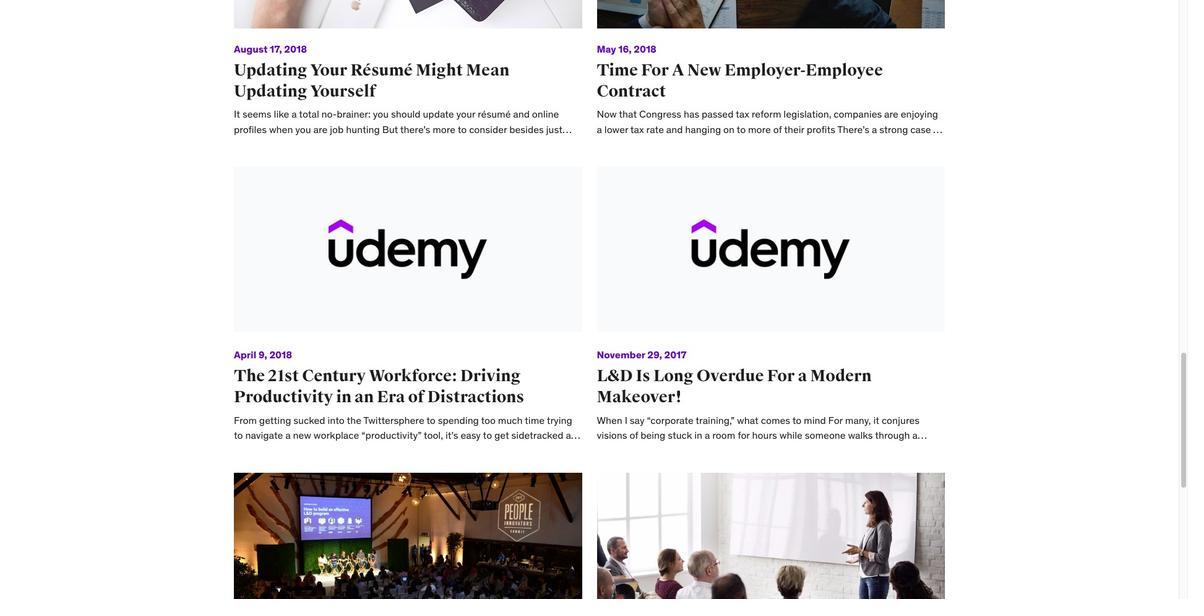Task type: locate. For each thing, give the bounding box(es) containing it.
may
[[597, 42, 617, 55]]

0 horizontal spatial it
[[429, 153, 434, 166]]

do
[[288, 153, 299, 166]]

1 horizontal spatial your
[[541, 138, 561, 151]]

when inside now that congress has passed tax reform legislation, companies are enjoying a lower tax rate and hanging on to more of their profits there's a strong case to be made that this is the time to reverse the decline in worker investment, specifically when it comes to upskilling and reskilling the pace of today's...
[[648, 153, 672, 166]]

your inside it seems like a total no-brainer: you should update your résumé and online profiles when you are job hunting but there's more to consider besides just adding your latest position and maybe dropping old or irrelevant ones your résumé can do more heavy-lifting if you use it to showcase your skill set and...
[[541, 138, 561, 151]]

of inside from getting sucked into the twittersphere to spending too much time trying to navigate a new workplace "productivity" tool, it's easy to get sidetracked at work today's employees are feeling the negative effects of workplace distractions and are looking for ways to block them out in fact, our recent...
[[482, 445, 491, 457]]

heavy-
[[327, 153, 357, 166]]

2018 right 16,
[[634, 42, 657, 55]]

1 horizontal spatial for
[[768, 366, 795, 387]]

1 horizontal spatial when
[[648, 153, 672, 166]]

are up strong
[[885, 108, 899, 120]]

easy
[[461, 429, 481, 442]]

1 vertical spatial time
[[525, 414, 545, 427]]

17,
[[270, 42, 282, 55]]

from getting sucked into the twittersphere to spending too much time trying to navigate a new workplace "productivity" tool, it's easy to get sidetracked at work today's employees are feeling the negative effects of workplace distractions and are looking for ways to block them out in fact, our recent...
[[234, 414, 575, 472]]

1 horizontal spatial in
[[823, 138, 830, 151]]

2018 right the 9,
[[270, 349, 292, 361]]

to
[[458, 123, 467, 135], [737, 123, 746, 135], [934, 123, 943, 135], [725, 138, 734, 151], [437, 153, 446, 166], [715, 153, 724, 166], [427, 414, 436, 427], [234, 429, 243, 442], [483, 429, 492, 442], [397, 460, 406, 472]]

the 21st century workforce: driving productivity in an era of distractions
[[234, 366, 525, 408]]

the inside now that congress has passed tax reform legislation, companies are enjoying a lower tax rate and hanging on to more of their profits there's a strong case to be made that this is the time to reverse the decline in worker investment, specifically when it comes to upskilling and reskilling the pace of today's...
[[832, 153, 848, 166]]

1 vertical spatial your
[[267, 138, 286, 151]]

companies
[[834, 108, 883, 120]]

that down the rate
[[638, 138, 656, 151]]

you right "if"
[[392, 153, 408, 166]]

1 vertical spatial workplace
[[493, 445, 539, 457]]

in down profits
[[823, 138, 830, 151]]

lower
[[605, 123, 629, 135]]

1 horizontal spatial time
[[703, 138, 723, 151]]

a left modern
[[798, 366, 808, 387]]

résumé up consider
[[478, 108, 511, 120]]

time for a new employer-employee contract
[[597, 60, 884, 101]]

it's
[[446, 429, 459, 442]]

consider
[[469, 123, 507, 135]]

you up but
[[373, 108, 389, 120]]

0 horizontal spatial more
[[301, 153, 324, 166]]

1 horizontal spatial résumé
[[478, 108, 511, 120]]

an
[[355, 387, 374, 408]]

may 16, 2018
[[597, 42, 657, 55]]

1 horizontal spatial your
[[457, 108, 476, 120]]

in left an
[[336, 387, 352, 408]]

in
[[823, 138, 830, 151], [336, 387, 352, 408]]

1 vertical spatial the
[[234, 366, 265, 387]]

0 vertical spatial your
[[311, 60, 348, 80]]

for right overdue
[[768, 366, 795, 387]]

a
[[292, 108, 297, 120], [597, 123, 602, 135], [872, 123, 878, 135], [798, 366, 808, 387], [286, 429, 291, 442]]

0 horizontal spatial in
[[336, 387, 352, 408]]

your inside "updating your résumé might mean updating yourself"
[[311, 60, 348, 80]]

you
[[373, 108, 389, 120], [296, 123, 311, 135], [392, 153, 408, 166]]

specifically
[[597, 153, 646, 166]]

and up besides
[[513, 108, 530, 120]]

reskilling
[[790, 153, 829, 166]]

0 vertical spatial tax
[[736, 108, 750, 120]]

ones
[[518, 138, 539, 151]]

of down workforce:
[[408, 387, 425, 408]]

the right "is" on the right of page
[[686, 138, 701, 151]]

2018 for 21st
[[270, 349, 292, 361]]

or
[[462, 138, 471, 151]]

are inside now that congress has passed tax reform legislation, companies are enjoying a lower tax rate and hanging on to more of their profits there's a strong case to be made that this is the time to reverse the decline in worker investment, specifically when it comes to upskilling and reskilling the pace of today's...
[[885, 108, 899, 120]]

just
[[547, 123, 563, 135]]

when down like
[[269, 123, 293, 135]]

0 horizontal spatial when
[[269, 123, 293, 135]]

time
[[597, 60, 638, 80]]

0 horizontal spatial your
[[267, 138, 286, 151]]

your down irrelevant
[[494, 153, 513, 166]]

your up consider
[[457, 108, 476, 120]]

work
[[234, 445, 256, 457]]

of
[[774, 123, 782, 135], [874, 153, 883, 166], [408, 387, 425, 408], [482, 445, 491, 457]]

the
[[686, 138, 701, 151], [771, 138, 786, 151], [347, 414, 362, 427], [392, 445, 407, 457]]

to up work
[[234, 429, 243, 442]]

2018
[[284, 42, 307, 55], [634, 42, 657, 55], [270, 349, 292, 361]]

the down the worker in the right of the page
[[832, 153, 848, 166]]

you up latest
[[296, 123, 311, 135]]

and down hunting
[[353, 138, 370, 151]]

comes
[[683, 153, 712, 166]]

to up or
[[458, 123, 467, 135]]

job
[[330, 123, 344, 135]]

0 horizontal spatial your
[[311, 60, 348, 80]]

0 horizontal spatial tax
[[631, 123, 644, 135]]

your up "yourself"
[[311, 60, 348, 80]]

your up can
[[267, 138, 286, 151]]

1 horizontal spatial the
[[832, 153, 848, 166]]

are down the employees on the left
[[307, 460, 322, 472]]

to right ways
[[397, 460, 406, 472]]

old
[[446, 138, 460, 151]]

april
[[234, 349, 256, 361]]

updating
[[234, 60, 308, 80], [234, 81, 308, 101]]

out
[[460, 460, 475, 472]]

skill
[[516, 153, 533, 166]]

0 horizontal spatial for
[[642, 60, 669, 80]]

august 17, 2018
[[234, 42, 307, 55]]

to right case
[[934, 123, 943, 135]]

are
[[885, 108, 899, 120], [314, 123, 328, 135], [343, 445, 357, 457], [307, 460, 322, 472]]

it seems like a total no-brainer: you should update your résumé and online profiles when you are job hunting but there's more to consider besides just adding your latest position and maybe dropping old or irrelevant ones your résumé can do more heavy-lifting if you use it to showcase your skill set and...
[[234, 108, 575, 166]]

1 it from the left
[[429, 153, 434, 166]]

effects
[[449, 445, 480, 457]]

2 vertical spatial your
[[494, 153, 513, 166]]

to right the comes
[[715, 153, 724, 166]]

congress
[[640, 108, 682, 120]]

more
[[433, 123, 456, 135], [749, 123, 771, 135], [301, 153, 324, 166]]

0 vertical spatial time
[[703, 138, 723, 151]]

0 horizontal spatial résumé
[[234, 153, 267, 166]]

passed
[[702, 108, 734, 120]]

latest
[[288, 138, 313, 151]]

now that congress has passed tax reform legislation, companies are enjoying a lower tax rate and hanging on to more of their profits there's a strong case to be made that this is the time to reverse the decline in worker investment, specifically when it comes to upskilling and reskilling the pace of today's...
[[597, 108, 943, 166]]

0 vertical spatial in
[[823, 138, 830, 151]]

time for a new employer-employee contract link
[[597, 60, 884, 101]]

tax left the rate
[[631, 123, 644, 135]]

your down just
[[541, 138, 561, 151]]

2 it from the left
[[675, 153, 681, 166]]

should
[[391, 108, 421, 120]]

of up in
[[482, 445, 491, 457]]

2018 right '17,'
[[284, 42, 307, 55]]

1 horizontal spatial tax
[[736, 108, 750, 120]]

is
[[677, 138, 684, 151]]

2 horizontal spatial your
[[494, 153, 513, 166]]

0 vertical spatial for
[[642, 60, 669, 80]]

distractions
[[428, 387, 525, 408]]

a left new
[[286, 429, 291, 442]]

today's
[[258, 445, 290, 457]]

2 horizontal spatial more
[[749, 123, 771, 135]]

updating up like
[[234, 81, 308, 101]]

1 vertical spatial you
[[296, 123, 311, 135]]

for
[[359, 460, 371, 472]]

2018 for your
[[284, 42, 307, 55]]

pace
[[850, 153, 872, 166]]

reverse
[[736, 138, 769, 151]]

1 horizontal spatial that
[[638, 138, 656, 151]]

0 vertical spatial your
[[457, 108, 476, 120]]

0 vertical spatial the
[[832, 153, 848, 166]]

1 horizontal spatial you
[[373, 108, 389, 120]]

and...
[[551, 153, 575, 166]]

time inside from getting sucked into the twittersphere to spending too much time trying to navigate a new workplace "productivity" tool, it's easy to get sidetracked at work today's employees are feeling the negative effects of workplace distractions and are looking for ways to block them out in fact, our recent...
[[525, 414, 545, 427]]

0 vertical spatial updating
[[234, 60, 308, 80]]

when
[[269, 123, 293, 135], [648, 153, 672, 166]]

0 vertical spatial you
[[373, 108, 389, 120]]

seems
[[243, 108, 272, 120]]

to up the tool,
[[427, 414, 436, 427]]

time inside now that congress has passed tax reform legislation, companies are enjoying a lower tax rate and hanging on to more of their profits there's a strong case to be made that this is the time to reverse the decline in worker investment, specifically when it comes to upskilling and reskilling the pace of today's...
[[703, 138, 723, 151]]

of inside the 21st century workforce: driving productivity in an era of distractions
[[408, 387, 425, 408]]

0 vertical spatial that
[[619, 108, 637, 120]]

for left a
[[642, 60, 669, 80]]

the down "their" on the right of page
[[771, 138, 786, 151]]

of right 'pace'
[[874, 153, 883, 166]]

1 vertical spatial for
[[768, 366, 795, 387]]

and
[[513, 108, 530, 120], [667, 123, 683, 135], [353, 138, 370, 151], [771, 153, 787, 166], [289, 460, 305, 472]]

0 horizontal spatial you
[[296, 123, 311, 135]]

0 horizontal spatial the
[[234, 366, 265, 387]]

and up "is" on the right of page
[[667, 123, 683, 135]]

1 vertical spatial tax
[[631, 123, 644, 135]]

it down "is" on the right of page
[[675, 153, 681, 166]]

time up sidetracked
[[525, 414, 545, 427]]

in inside now that congress has passed tax reform legislation, companies are enjoying a lower tax rate and hanging on to more of their profits there's a strong case to be made that this is the time to reverse the decline in worker investment, specifically when it comes to upskilling and reskilling the pace of today's...
[[823, 138, 830, 151]]

updating down 'august 17, 2018' at the left top of the page
[[234, 60, 308, 80]]

total
[[299, 108, 319, 120]]

0 vertical spatial when
[[269, 123, 293, 135]]

time down hanging on the right of the page
[[703, 138, 723, 151]]

workplace down get
[[493, 445, 539, 457]]

résumé down adding
[[234, 153, 267, 166]]

1 vertical spatial updating
[[234, 81, 308, 101]]

a inside l&d is long overdue for a modern makeover!
[[798, 366, 808, 387]]

are left job
[[314, 123, 328, 135]]

0 horizontal spatial time
[[525, 414, 545, 427]]

1 horizontal spatial it
[[675, 153, 681, 166]]

for
[[642, 60, 669, 80], [768, 366, 795, 387]]

more down reform
[[749, 123, 771, 135]]

ways
[[373, 460, 395, 472]]

hunting
[[346, 123, 380, 135]]

more down update
[[433, 123, 456, 135]]

a right like
[[292, 108, 297, 120]]

tax left reform
[[736, 108, 750, 120]]

your
[[457, 108, 476, 120], [267, 138, 286, 151], [494, 153, 513, 166]]

résumé
[[478, 108, 511, 120], [234, 153, 267, 166]]

workplace down into
[[314, 429, 359, 442]]

2 vertical spatial you
[[392, 153, 408, 166]]

in
[[477, 460, 486, 472]]

when down 'this'
[[648, 153, 672, 166]]

0 vertical spatial workplace
[[314, 429, 359, 442]]

twittersphere
[[364, 414, 425, 427]]

it right use
[[429, 153, 434, 166]]

like
[[274, 108, 289, 120]]

lifting
[[357, 153, 382, 166]]

1 updating from the top
[[234, 60, 308, 80]]

1 vertical spatial in
[[336, 387, 352, 408]]

and down the employees on the left
[[289, 460, 305, 472]]

that up lower
[[619, 108, 637, 120]]

tool,
[[424, 429, 443, 442]]

a left strong
[[872, 123, 878, 135]]

1 vertical spatial your
[[541, 138, 561, 151]]

the down "april" in the left of the page
[[234, 366, 265, 387]]

1 vertical spatial when
[[648, 153, 672, 166]]

21st
[[268, 366, 299, 387]]

from
[[234, 414, 257, 427]]

it
[[234, 108, 240, 120]]

more right do
[[301, 153, 324, 166]]

set
[[535, 153, 549, 166]]

navigate
[[245, 429, 283, 442]]

0 vertical spatial résumé
[[478, 108, 511, 120]]



Task type: describe. For each thing, give the bounding box(es) containing it.
l&d is long overdue for a modern makeover! link
[[597, 366, 872, 408]]

upskilling
[[726, 153, 768, 166]]

feeling
[[360, 445, 390, 457]]

for inside time for a new employer-employee contract
[[642, 60, 669, 80]]

update
[[423, 108, 454, 120]]

contract
[[597, 81, 666, 101]]

our recent...
[[510, 460, 562, 472]]

résumé
[[351, 60, 413, 80]]

new
[[688, 60, 722, 80]]

decline
[[788, 138, 820, 151]]

more inside now that congress has passed tax reform legislation, companies are enjoying a lower tax rate and hanging on to more of their profits there's a strong case to be made that this is the time to reverse the decline in worker investment, specifically when it comes to upskilling and reskilling the pace of today's...
[[749, 123, 771, 135]]

16,
[[619, 42, 632, 55]]

adding
[[234, 138, 264, 151]]

2 horizontal spatial you
[[392, 153, 408, 166]]

0 horizontal spatial that
[[619, 108, 637, 120]]

are up looking
[[343, 445, 357, 457]]

showcase
[[448, 153, 492, 166]]

are inside it seems like a total no-brainer: you should update your résumé and online profiles when you are job hunting but there's more to consider besides just adding your latest position and maybe dropping old or irrelevant ones your résumé can do more heavy-lifting if you use it to showcase your skill set and...
[[314, 123, 328, 135]]

the down "productivity"
[[392, 445, 407, 457]]

overdue
[[697, 366, 764, 387]]

no-
[[322, 108, 337, 120]]

too
[[481, 414, 496, 427]]

a up be at the top of the page
[[597, 123, 602, 135]]

irrelevant
[[474, 138, 515, 151]]

mean
[[466, 60, 510, 80]]

and left reskilling
[[771, 153, 787, 166]]

1 vertical spatial résumé
[[234, 153, 267, 166]]

29,
[[648, 349, 663, 361]]

l&d
[[597, 366, 633, 387]]

a inside it seems like a total no-brainer: you should update your résumé and online profiles when you are job hunting but there's more to consider besides just adding your latest position and maybe dropping old or irrelevant ones your résumé can do more heavy-lifting if you use it to showcase your skill set and...
[[292, 108, 297, 120]]

to down on in the right of the page
[[725, 138, 734, 151]]

era
[[377, 387, 405, 408]]

there's
[[401, 123, 431, 135]]

in inside the 21st century workforce: driving productivity in an era of distractions
[[336, 387, 352, 408]]

into
[[328, 414, 345, 427]]

november 29, 2017
[[597, 349, 687, 361]]

made
[[611, 138, 636, 151]]

workforce:
[[369, 366, 457, 387]]

2017
[[665, 349, 687, 361]]

position
[[315, 138, 351, 151]]

1 vertical spatial that
[[638, 138, 656, 151]]

new
[[293, 429, 311, 442]]

today's...
[[885, 153, 924, 166]]

2018 for for
[[634, 42, 657, 55]]

0 horizontal spatial workplace
[[314, 429, 359, 442]]

brainer:
[[337, 108, 371, 120]]

but
[[382, 123, 398, 135]]

updating your résumé might mean updating yourself link
[[234, 60, 510, 101]]

their
[[785, 123, 805, 135]]

distractions
[[234, 460, 286, 472]]

spending
[[438, 414, 479, 427]]

"productivity"
[[362, 429, 422, 442]]

reform
[[752, 108, 782, 120]]

is
[[636, 366, 651, 387]]

productivity
[[234, 387, 333, 408]]

and inside from getting sucked into the twittersphere to spending too much time trying to navigate a new workplace "productivity" tool, it's easy to get sidetracked at work today's employees are feeling the negative effects of workplace distractions and are looking for ways to block them out in fact, our recent...
[[289, 460, 305, 472]]

1 horizontal spatial more
[[433, 123, 456, 135]]

it inside it seems like a total no-brainer: you should update your résumé and online profiles when you are job hunting but there's more to consider besides just adding your latest position and maybe dropping old or irrelevant ones your résumé can do more heavy-lifting if you use it to showcase your skill set and...
[[429, 153, 434, 166]]

be
[[597, 138, 608, 151]]

worker
[[833, 138, 863, 151]]

a
[[672, 60, 685, 80]]

if
[[384, 153, 390, 166]]

investment,
[[866, 138, 917, 151]]

sucked
[[294, 414, 325, 427]]

2 updating from the top
[[234, 81, 308, 101]]

when inside it seems like a total no-brainer: you should update your résumé and online profiles when you are job hunting but there's more to consider besides just adding your latest position and maybe dropping old or irrelevant ones your résumé can do more heavy-lifting if you use it to showcase your skill set and...
[[269, 123, 293, 135]]

employer-
[[725, 60, 806, 80]]

there's
[[838, 123, 870, 135]]

the inside the 21st century workforce: driving productivity in an era of distractions
[[234, 366, 265, 387]]

hanging
[[686, 123, 722, 135]]

1 horizontal spatial workplace
[[493, 445, 539, 457]]

to down dropping
[[437, 153, 446, 166]]

l&d is long overdue for a modern makeover!
[[597, 366, 872, 408]]

the 21st century workforce: driving productivity in an era of distractions link
[[234, 366, 525, 408]]

fact,
[[488, 460, 508, 472]]

negative
[[409, 445, 447, 457]]

modern
[[811, 366, 872, 387]]

november
[[597, 349, 646, 361]]

the right into
[[347, 414, 362, 427]]

a inside from getting sucked into the twittersphere to spending too much time trying to navigate a new workplace "productivity" tool, it's easy to get sidetracked at work today's employees are feeling the negative effects of workplace distractions and are looking for ways to block them out in fact, our recent...
[[286, 429, 291, 442]]

might
[[416, 60, 463, 80]]

driving
[[460, 366, 521, 387]]

looking
[[324, 460, 356, 472]]

it inside now that congress has passed tax reform legislation, companies are enjoying a lower tax rate and hanging on to more of their profits there's a strong case to be made that this is the time to reverse the decline in worker investment, specifically when it comes to upskilling and reskilling the pace of today's...
[[675, 153, 681, 166]]

for inside l&d is long overdue for a modern makeover!
[[768, 366, 795, 387]]

of left "their" on the right of page
[[774, 123, 782, 135]]

legislation,
[[784, 108, 832, 120]]

besides
[[510, 123, 544, 135]]

9,
[[259, 349, 267, 361]]

maybe
[[372, 138, 402, 151]]

this
[[658, 138, 674, 151]]

them
[[435, 460, 458, 472]]

rate
[[647, 123, 664, 135]]

block
[[409, 460, 433, 472]]

to left get
[[483, 429, 492, 442]]

profits
[[807, 123, 836, 135]]

updating your résumé might mean updating yourself
[[234, 60, 510, 101]]

much
[[498, 414, 523, 427]]

to right on in the right of the page
[[737, 123, 746, 135]]

can
[[269, 153, 285, 166]]

employees
[[293, 445, 341, 457]]

yourself
[[311, 81, 376, 101]]



Task type: vqa. For each thing, say whether or not it's contained in the screenshot.
the bottommost return
no



